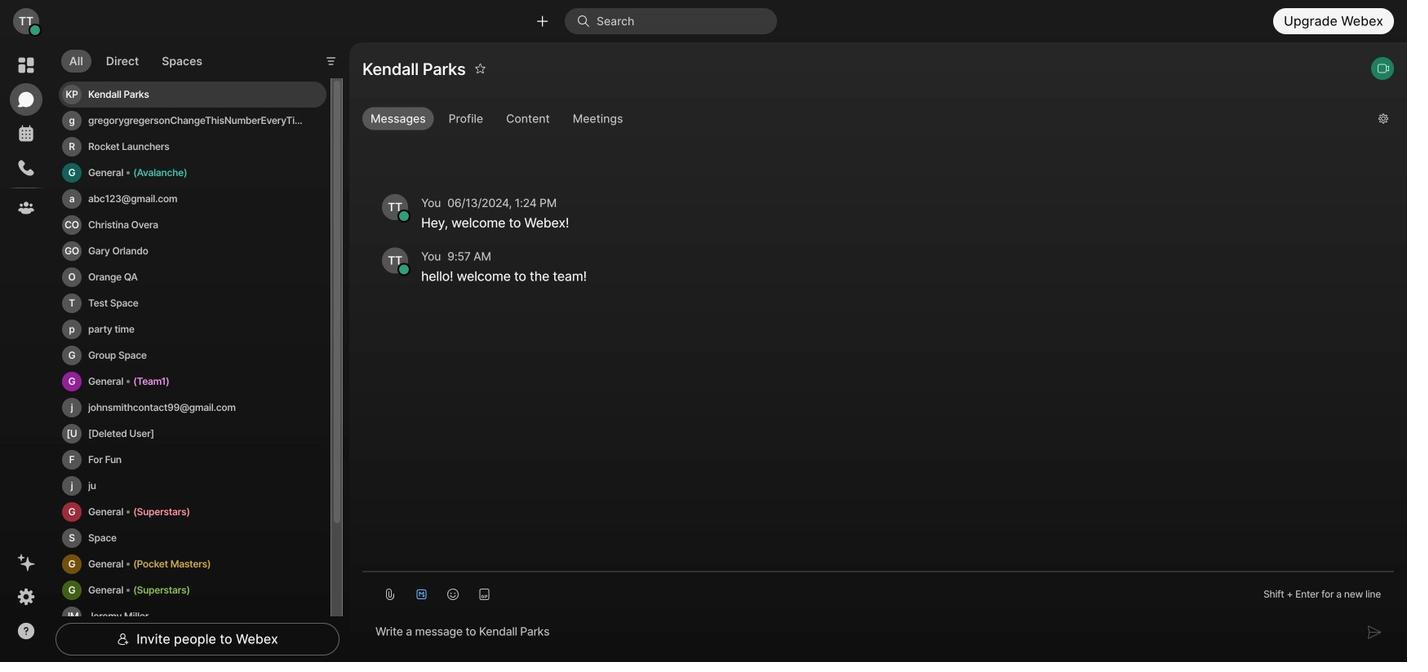 Task type: vqa. For each thing, say whether or not it's contained in the screenshot.
WELCOME SPACE list item
no



Task type: locate. For each thing, give the bounding box(es) containing it.
wrapper image inside messages list
[[399, 211, 410, 222]]

(superstars) element down (pocket masters) element
[[133, 582, 190, 600]]

gregorygregersonchangethisnumbereverytime.1@gmail.com list item
[[59, 108, 327, 134]]

view space settings image
[[1378, 106, 1389, 132]]

5 general list item from the top
[[59, 578, 327, 604]]

help image
[[16, 622, 36, 642]]

general list item
[[59, 160, 327, 186], [59, 369, 327, 395], [59, 499, 327, 526], [59, 552, 327, 578], [59, 578, 327, 604]]

rocket launchers list item
[[59, 134, 327, 160]]

group
[[362, 107, 1366, 134]]

(superstars) element
[[133, 504, 190, 522], [133, 582, 190, 600]]

general list item down party time list item
[[59, 369, 327, 395]]

1 horizontal spatial wrapper image
[[399, 264, 410, 276]]

connect people image
[[535, 13, 550, 29]]

test space list item
[[59, 290, 327, 317]]

emoji image
[[447, 588, 460, 602]]

1 horizontal spatial wrapper image
[[399, 211, 410, 222]]

general list item down the for fun list item
[[59, 499, 327, 526]]

dashboard image
[[16, 56, 36, 75]]

gifs image
[[478, 588, 491, 602]]

0 horizontal spatial wrapper image
[[30, 25, 41, 36]]

abc123@gmail.com list item
[[59, 186, 327, 212]]

navigation
[[0, 42, 52, 663]]

group space list item
[[59, 343, 327, 369]]

(pocket masters) element
[[133, 556, 211, 574]]

0 vertical spatial wrapper image
[[399, 211, 410, 222]]

0 horizontal spatial wrapper image
[[117, 634, 130, 647]]

teams, has no new notifications image
[[16, 198, 36, 218]]

(superstars) element down ju list item
[[133, 504, 190, 522]]

tab list
[[57, 40, 214, 77]]

general list item down gregorygregersonchangethisnumbereverytime.1@gmail.com list item
[[59, 160, 327, 186]]

filter by image
[[324, 55, 337, 68]]

wrapper image
[[577, 15, 597, 28], [30, 25, 41, 36], [399, 264, 410, 276]]

4 general list item from the top
[[59, 552, 327, 578]]

add to favorites image
[[475, 56, 486, 82]]

wrapper image
[[399, 211, 410, 222], [117, 634, 130, 647]]

general list item up jeremy miller list item
[[59, 552, 327, 578]]

0 vertical spatial (superstars) element
[[133, 504, 190, 522]]

2 general list item from the top
[[59, 369, 327, 395]]

calls image
[[16, 158, 36, 178]]

general list item down (pocket masters) element
[[59, 578, 327, 604]]

1 vertical spatial (superstars) element
[[133, 582, 190, 600]]



Task type: describe. For each thing, give the bounding box(es) containing it.
messaging, has no new notifications image
[[16, 90, 36, 109]]

1 general list item from the top
[[59, 160, 327, 186]]

wrapper image inside messages list
[[399, 264, 410, 276]]

gary orlando list item
[[59, 238, 327, 264]]

(avalanche) element
[[133, 164, 187, 182]]

space list item
[[59, 526, 327, 552]]

what's new image
[[16, 554, 36, 573]]

meetings image
[[16, 124, 36, 144]]

[deleted user] list item
[[59, 421, 327, 447]]

2 horizontal spatial wrapper image
[[577, 15, 597, 28]]

file attachment image
[[384, 588, 397, 602]]

1 vertical spatial wrapper image
[[117, 634, 130, 647]]

message composer toolbar element
[[362, 573, 1394, 611]]

call on webex image
[[1377, 62, 1390, 75]]

ju list item
[[59, 473, 327, 499]]

webex tab list
[[10, 49, 42, 225]]

jeremy miller list item
[[59, 604, 327, 630]]

markdown image
[[415, 588, 428, 602]]

settings image
[[16, 588, 36, 607]]

messages list
[[362, 149, 1394, 314]]

1 (superstars) element from the top
[[133, 504, 190, 522]]

christina overa list item
[[59, 212, 327, 238]]

party time list item
[[59, 317, 327, 343]]

for fun list item
[[59, 447, 327, 473]]

johnsmithcontact99@gmail.com list item
[[59, 395, 327, 421]]

kendall parks list item
[[59, 81, 327, 108]]

3 general list item from the top
[[59, 499, 327, 526]]

2 (superstars) element from the top
[[133, 582, 190, 600]]

orange qa list item
[[59, 264, 327, 290]]

(team1) element
[[133, 373, 169, 391]]



